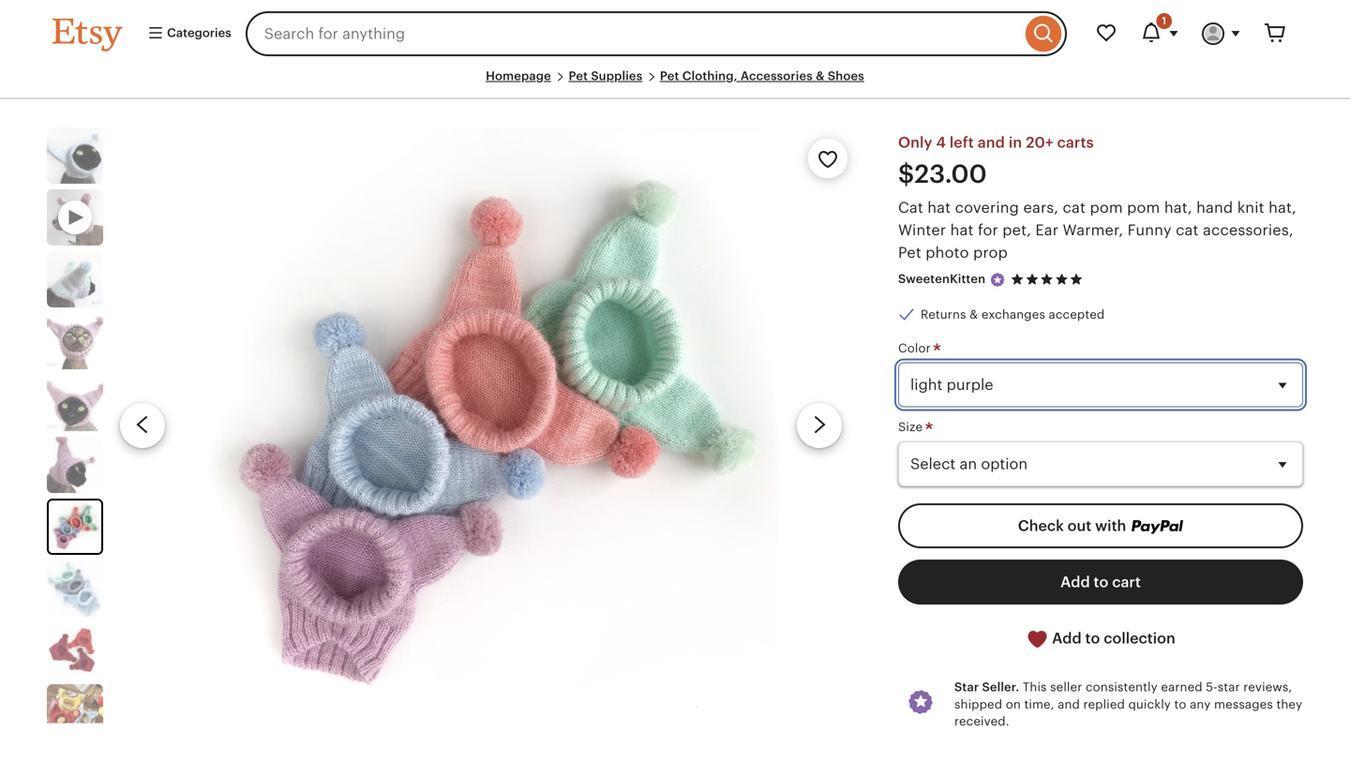 Task type: vqa. For each thing, say whether or not it's contained in the screenshot.
WITH
yes



Task type: describe. For each thing, give the bounding box(es) containing it.
categories banner
[[19, 0, 1332, 68]]

20+
[[1026, 134, 1054, 151]]

carts
[[1058, 134, 1094, 151]]

covering
[[955, 199, 1020, 216]]

prop
[[974, 244, 1008, 261]]

they
[[1277, 698, 1303, 712]]

2 pom from the left
[[1127, 199, 1161, 216]]

$23.00
[[898, 160, 987, 189]]

сat hat covering ears cat pom pom hat hand knit hat winter image 2 image
[[47, 252, 103, 308]]

сat hat covering ears cat pom pom hat hand knit hat winter image 4 image
[[47, 375, 103, 432]]

0 vertical spatial cat
[[1063, 199, 1086, 216]]

pet for pet clothing, accessories & shoes
[[660, 69, 679, 83]]

сat hat covering ears cat pom pom hat hand knit hat winter image 9 image
[[47, 685, 103, 741]]

2 hat, from the left
[[1269, 199, 1297, 216]]

reviews,
[[1244, 681, 1293, 695]]

pet supplies
[[569, 69, 643, 83]]

returns & exchanges accepted
[[921, 307, 1105, 322]]

for
[[978, 222, 999, 239]]

this
[[1023, 681, 1047, 695]]

only
[[898, 134, 933, 151]]

homepage link
[[486, 69, 551, 83]]

size
[[898, 420, 926, 434]]

out
[[1068, 518, 1092, 535]]

сat hat covering ears cat pom pom hat hand knit hat winter image 5 image
[[47, 437, 103, 494]]

consistently
[[1086, 681, 1158, 695]]

сat hat covering ears, cat pom pom hat, hand knit hat, winter hat for pet, ear warmer, funny cat accessories, pet photo prop
[[898, 199, 1297, 261]]

supplies
[[591, 69, 643, 83]]

accessories
[[741, 69, 813, 83]]

hand
[[1197, 199, 1234, 216]]

categories button
[[133, 17, 240, 51]]

seller
[[1051, 681, 1083, 695]]

сat hat covering ears cat pom pom hat hand knit hat winter image 8 image
[[47, 623, 103, 679]]

received.
[[955, 715, 1010, 729]]

1 vertical spatial hat
[[951, 222, 974, 239]]

winter
[[898, 222, 947, 239]]

pet inside сat hat covering ears, cat pom pom hat, hand knit hat, winter hat for pet, ear warmer, funny cat accessories, pet photo prop
[[898, 244, 922, 261]]

add to cart
[[1061, 574, 1141, 591]]

star
[[1218, 681, 1241, 695]]

pet clothing, accessories & shoes
[[660, 69, 865, 83]]

ears,
[[1024, 199, 1059, 216]]

star_seller image
[[990, 271, 1006, 288]]

1 button
[[1129, 11, 1191, 56]]

homepage
[[486, 69, 551, 83]]

returns
[[921, 307, 967, 322]]

warmer,
[[1063, 222, 1124, 239]]

only 4 left and in 20+ carts $23.00
[[898, 134, 1094, 189]]

4
[[936, 134, 946, 151]]

to inside this seller consistently earned 5-star reviews, shipped on time, and replied quickly to any messages they received.
[[1175, 698, 1187, 712]]

photo
[[926, 244, 969, 261]]

with
[[1096, 518, 1127, 535]]

сat hat covering ears cat pom pom hat hand knit hat winter image 7 image
[[47, 561, 103, 617]]

funny
[[1128, 222, 1172, 239]]

replied
[[1084, 698, 1125, 712]]

color
[[898, 341, 935, 355]]

none search field inside categories banner
[[245, 11, 1067, 56]]

earned
[[1161, 681, 1203, 695]]

this seller consistently earned 5-star reviews, shipped on time, and replied quickly to any messages they received.
[[955, 681, 1303, 729]]

any
[[1190, 698, 1211, 712]]

1 hat, from the left
[[1165, 199, 1193, 216]]

pet for pet supplies
[[569, 69, 588, 83]]



Task type: locate. For each thing, give the bounding box(es) containing it.
to down earned
[[1175, 698, 1187, 712]]

hat, right knit
[[1269, 199, 1297, 216]]

cat down hand
[[1176, 222, 1199, 239]]

on
[[1006, 698, 1021, 712]]

1 vertical spatial &
[[970, 307, 979, 322]]

1 vertical spatial add
[[1052, 630, 1082, 647]]

pet left supplies at the top left of the page
[[569, 69, 588, 83]]

seller.
[[982, 681, 1020, 695]]

cat
[[1063, 199, 1086, 216], [1176, 222, 1199, 239]]

0 horizontal spatial and
[[978, 134, 1005, 151]]

pet left clothing,
[[660, 69, 679, 83]]

sweetenkitten link
[[898, 272, 986, 286]]

and inside this seller consistently earned 5-star reviews, shipped on time, and replied quickly to any messages they received.
[[1058, 698, 1080, 712]]

pom
[[1090, 199, 1123, 216], [1127, 199, 1161, 216]]

to inside the add to collection "button"
[[1086, 630, 1100, 647]]

cat up the warmer, on the right top of the page
[[1063, 199, 1086, 216]]

pet down winter
[[898, 244, 922, 261]]

menu bar
[[53, 68, 1298, 100]]

accessories,
[[1203, 222, 1294, 239]]

check
[[1018, 518, 1064, 535]]

star seller.
[[955, 681, 1020, 695]]

hat
[[928, 199, 951, 216], [951, 222, 974, 239]]

and inside only 4 left and in 20+ carts $23.00
[[978, 134, 1005, 151]]

add to cart button
[[898, 560, 1304, 605]]

hat left "for" in the right top of the page
[[951, 222, 974, 239]]

add to collection button
[[898, 616, 1304, 662]]

time,
[[1025, 698, 1055, 712]]

pet supplies link
[[569, 69, 643, 83]]

collection
[[1104, 630, 1176, 647]]

2 vertical spatial to
[[1175, 698, 1187, 712]]

add for add to cart
[[1061, 574, 1090, 591]]

to for collection
[[1086, 630, 1100, 647]]

1 vertical spatial to
[[1086, 630, 1100, 647]]

1 horizontal spatial hat,
[[1269, 199, 1297, 216]]

menu bar containing homepage
[[53, 68, 1298, 100]]

to left cart
[[1094, 574, 1109, 591]]

accepted
[[1049, 307, 1105, 322]]

& right returns
[[970, 307, 979, 322]]

сat hat covering ears cat pom pom hat hand knit hat winter image 1 image
[[47, 128, 103, 184]]

exchanges
[[982, 307, 1046, 322]]

hat, up funny
[[1165, 199, 1193, 216]]

add for add to collection
[[1052, 630, 1082, 647]]

0 horizontal spatial pet
[[569, 69, 588, 83]]

shipped
[[955, 698, 1003, 712]]

1 vertical spatial cat
[[1176, 222, 1199, 239]]

1 horizontal spatial pom
[[1127, 199, 1161, 216]]

to inside the add to cart button
[[1094, 574, 1109, 591]]

pet clothing, accessories & shoes link
[[660, 69, 865, 83]]

сat
[[898, 199, 924, 216]]

to for cart
[[1094, 574, 1109, 591]]

&
[[816, 69, 825, 83], [970, 307, 979, 322]]

1 horizontal spatial &
[[970, 307, 979, 322]]

knit
[[1238, 199, 1265, 216]]

& inside menu bar
[[816, 69, 825, 83]]

to
[[1094, 574, 1109, 591], [1086, 630, 1100, 647], [1175, 698, 1187, 712]]

categories
[[164, 26, 231, 40]]

0 horizontal spatial hat,
[[1165, 199, 1193, 216]]

in
[[1009, 134, 1022, 151]]

1
[[1162, 15, 1167, 27]]

0 horizontal spatial сat hat covering ears cat pom pom hat hand knit hat winter image 6 image
[[49, 501, 101, 554]]

0 horizontal spatial pom
[[1090, 199, 1123, 216]]

ear
[[1036, 222, 1059, 239]]

to left 'collection'
[[1086, 630, 1100, 647]]

5-
[[1206, 681, 1218, 695]]

hat,
[[1165, 199, 1193, 216], [1269, 199, 1297, 216]]

add inside "button"
[[1052, 630, 1082, 647]]

check out with
[[1018, 518, 1130, 535]]

clothing,
[[683, 69, 738, 83]]

0 vertical spatial to
[[1094, 574, 1109, 591]]

and down 'seller'
[[1058, 698, 1080, 712]]

сat hat covering ears cat pom pom hat hand knit hat winter image 6 image
[[183, 128, 779, 723], [49, 501, 101, 554]]

quickly
[[1129, 698, 1171, 712]]

pom up funny
[[1127, 199, 1161, 216]]

0 horizontal spatial cat
[[1063, 199, 1086, 216]]

and
[[978, 134, 1005, 151], [1058, 698, 1080, 712]]

1 horizontal spatial cat
[[1176, 222, 1199, 239]]

None search field
[[245, 11, 1067, 56]]

and left the in
[[978, 134, 1005, 151]]

messages
[[1215, 698, 1274, 712]]

shoes
[[828, 69, 865, 83]]

pet,
[[1003, 222, 1032, 239]]

0 vertical spatial and
[[978, 134, 1005, 151]]

0 horizontal spatial &
[[816, 69, 825, 83]]

1 horizontal spatial сat hat covering ears cat pom pom hat hand knit hat winter image 6 image
[[183, 128, 779, 723]]

add up 'seller'
[[1052, 630, 1082, 647]]

сat hat covering ears cat pom pom hat hand knit hat winter image 3 image
[[47, 313, 103, 370]]

pom up the warmer, on the right top of the page
[[1090, 199, 1123, 216]]

star
[[955, 681, 979, 695]]

left
[[950, 134, 974, 151]]

1 horizontal spatial and
[[1058, 698, 1080, 712]]

hat up winter
[[928, 199, 951, 216]]

Search for anything text field
[[245, 11, 1021, 56]]

check out with button
[[898, 504, 1304, 549]]

add left cart
[[1061, 574, 1090, 591]]

0 vertical spatial &
[[816, 69, 825, 83]]

2 horizontal spatial pet
[[898, 244, 922, 261]]

pet
[[569, 69, 588, 83], [660, 69, 679, 83], [898, 244, 922, 261]]

sweetenkitten
[[898, 272, 986, 286]]

0 vertical spatial hat
[[928, 199, 951, 216]]

add to collection
[[1049, 630, 1176, 647]]

1 pom from the left
[[1090, 199, 1123, 216]]

& left "shoes"
[[816, 69, 825, 83]]

add
[[1061, 574, 1090, 591], [1052, 630, 1082, 647]]

add inside button
[[1061, 574, 1090, 591]]

cart
[[1113, 574, 1141, 591]]

1 horizontal spatial pet
[[660, 69, 679, 83]]

0 vertical spatial add
[[1061, 574, 1090, 591]]

1 vertical spatial and
[[1058, 698, 1080, 712]]



